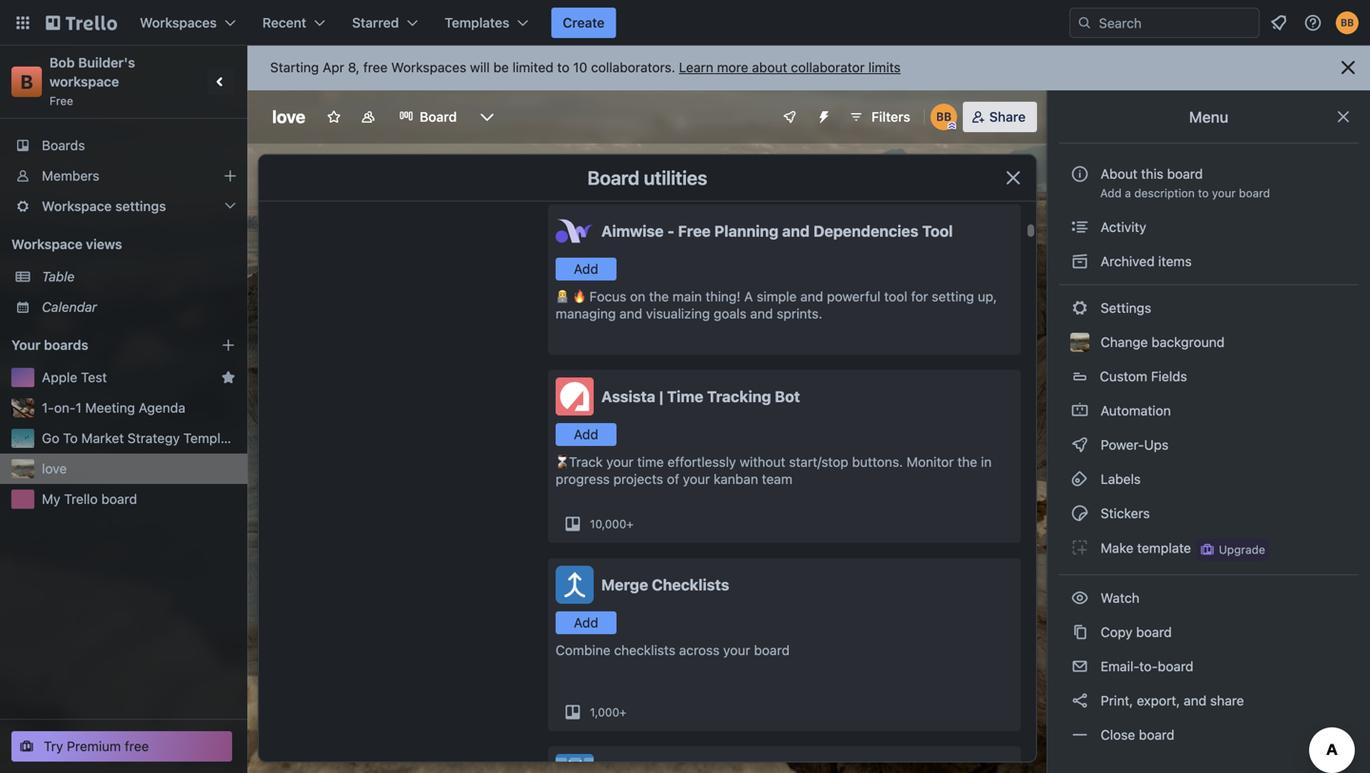 Task type: describe. For each thing, give the bounding box(es) containing it.
settings
[[1097, 300, 1152, 316]]

custom
[[1100, 369, 1148, 384]]

add for assista | time tracking bot
[[574, 427, 598, 443]]

your
[[11, 337, 41, 353]]

boards
[[44, 337, 88, 353]]

planning
[[714, 222, 779, 240]]

tool
[[922, 222, 953, 240]]

⌛track your time effortlessly without start/stop buttons.  monitor the in progress projects of your kanban team
[[556, 454, 992, 487]]

and right planning
[[782, 222, 810, 240]]

-
[[667, 222, 675, 240]]

to-
[[1140, 659, 1158, 675]]

1
[[76, 400, 82, 416]]

up,
[[978, 289, 997, 305]]

my trello board
[[42, 492, 137, 507]]

members
[[42, 168, 99, 184]]

customize views image
[[478, 108, 497, 127]]

table link
[[42, 267, 236, 286]]

board right across at the bottom
[[754, 643, 790, 659]]

market
[[81, 431, 124, 446]]

automation link
[[1059, 396, 1359, 426]]

starred
[[352, 15, 399, 30]]

your right across at the bottom
[[723, 643, 750, 659]]

power ups image
[[782, 109, 797, 125]]

workspace visible image
[[361, 109, 376, 125]]

copy board link
[[1059, 618, 1359, 648]]

labels
[[1097, 472, 1141, 487]]

effortlessly
[[668, 454, 736, 470]]

tool
[[884, 289, 908, 305]]

simple
[[757, 289, 797, 305]]

close board link
[[1059, 720, 1359, 751]]

activity
[[1097, 219, 1147, 235]]

print, export, and share link
[[1059, 686, 1359, 717]]

recent button
[[251, 8, 337, 38]]

board up to-
[[1136, 625, 1172, 640]]

to inside 'about this board add a description to your board'
[[1198, 187, 1209, 200]]

love inside text box
[[272, 107, 306, 127]]

10
[[573, 59, 588, 75]]

bob builder's workspace free
[[49, 55, 139, 108]]

my trello board link
[[42, 490, 236, 509]]

Board name text field
[[263, 102, 315, 132]]

thing!
[[706, 289, 741, 305]]

templates button
[[433, 8, 540, 38]]

powerful
[[827, 289, 881, 305]]

close board
[[1097, 728, 1175, 743]]

watch link
[[1059, 583, 1359, 614]]

calendar link
[[42, 298, 236, 317]]

share
[[1210, 693, 1244, 709]]

try premium free
[[44, 739, 149, 755]]

go
[[42, 431, 59, 446]]

search image
[[1077, 15, 1092, 30]]

your inside 'about this board add a description to your board'
[[1212, 187, 1236, 200]]

in
[[981, 454, 992, 470]]

bob builder (bobbuilder40) image
[[1336, 11, 1359, 34]]

starting apr 8, free workspaces will be limited to 10 collaborators. learn more about collaborator limits
[[270, 59, 901, 75]]

and down on
[[620, 306, 642, 322]]

workspaces inside workspaces 'popup button'
[[140, 15, 217, 30]]

workspace
[[49, 74, 119, 89]]

try premium free button
[[11, 732, 232, 762]]

free inside the bob builder's workspace free
[[49, 94, 73, 108]]

copy board
[[1097, 625, 1172, 640]]

free inside try premium free button
[[125, 739, 149, 755]]

your boards
[[11, 337, 88, 353]]

sm image for print, export, and share
[[1071, 692, 1090, 711]]

the inside ⌛track your time effortlessly without start/stop buttons.  monitor the in progress projects of your kanban team
[[958, 454, 978, 470]]

email-to-board link
[[1059, 652, 1359, 682]]

workspaces button
[[128, 8, 247, 38]]

0 vertical spatial free
[[363, 59, 388, 75]]

workspace for workspace settings
[[42, 198, 112, 214]]

make template
[[1097, 541, 1191, 556]]

sm image for make template
[[1071, 539, 1090, 558]]

apple
[[42, 370, 77, 385]]

1 vertical spatial free
[[678, 222, 711, 240]]

more
[[717, 59, 749, 75]]

boards
[[42, 138, 85, 153]]

1-on-1 meeting agenda
[[42, 400, 185, 416]]

workspace for workspace views
[[11, 236, 83, 252]]

sm image for copy board
[[1071, 623, 1090, 642]]

apple test
[[42, 370, 107, 385]]

starred icon image
[[221, 370, 236, 385]]

this
[[1141, 166, 1164, 182]]

👨‍💻 🔥 focus on the main thing! a simple and powerful tool for setting up, managing and visualizing goals and sprints.
[[556, 289, 997, 322]]

create button
[[551, 8, 616, 38]]

bob builder (bobbuilder40) image
[[931, 104, 957, 130]]

your up projects
[[607, 454, 634, 470]]

upgrade button
[[1196, 539, 1269, 561]]

description
[[1135, 187, 1195, 200]]

will
[[470, 59, 490, 75]]

aimwise - free planning and dependencies tool
[[601, 222, 953, 240]]

and left share at the bottom right of page
[[1184, 693, 1207, 709]]

agenda
[[139, 400, 185, 416]]

managing
[[556, 306, 616, 322]]

board for board utilities
[[588, 167, 640, 189]]

0 horizontal spatial to
[[557, 59, 570, 75]]

visualizing
[[646, 306, 710, 322]]

table
[[42, 269, 75, 285]]

sm image for power-ups
[[1071, 436, 1090, 455]]

power-ups
[[1097, 437, 1172, 453]]

collaborators.
[[591, 59, 675, 75]]

+ for assista
[[627, 518, 634, 531]]

checklists
[[614, 643, 676, 659]]

sm image for close board
[[1071, 726, 1090, 745]]

create
[[563, 15, 605, 30]]

board utilities
[[588, 167, 708, 189]]

limits
[[869, 59, 901, 75]]

builder's
[[78, 55, 135, 70]]

assista
[[601, 388, 656, 406]]

fields
[[1151, 369, 1187, 384]]

monitor
[[907, 454, 954, 470]]

limited
[[513, 59, 554, 75]]

export,
[[1137, 693, 1180, 709]]

starred button
[[341, 8, 429, 38]]

add for aimwise - free planning and dependencies tool
[[574, 261, 598, 277]]



Task type: vqa. For each thing, say whether or not it's contained in the screenshot.
Tara Schultz (taraschultz7) image
no



Task type: locate. For each thing, give the bounding box(es) containing it.
love
[[272, 107, 306, 127], [42, 461, 67, 477]]

sm image for activity
[[1071, 218, 1090, 237]]

0 horizontal spatial free
[[125, 739, 149, 755]]

on-
[[54, 400, 76, 416]]

free down workspace at the top left of the page
[[49, 94, 73, 108]]

kanban
[[714, 472, 758, 487]]

sm image inside labels link
[[1071, 470, 1090, 489]]

6 sm image from the top
[[1071, 692, 1090, 711]]

change background link
[[1059, 327, 1359, 358]]

add board image
[[221, 338, 236, 353]]

sm image inside stickers link
[[1071, 504, 1090, 523]]

1 vertical spatial to
[[1198, 187, 1209, 200]]

board for board
[[420, 109, 457, 125]]

focus
[[590, 289, 627, 305]]

bob
[[49, 55, 75, 70]]

sm image left print,
[[1071, 692, 1090, 711]]

a
[[744, 289, 753, 305]]

sm image left archived
[[1071, 252, 1090, 271]]

template
[[183, 431, 240, 446]]

and up sprints.
[[801, 289, 823, 305]]

combine checklists across your board
[[556, 643, 790, 659]]

tracking
[[707, 388, 771, 406]]

sm image left settings
[[1071, 299, 1090, 318]]

setting
[[932, 289, 974, 305]]

board up print, export, and share
[[1158, 659, 1194, 675]]

board up the activity link
[[1239, 187, 1270, 200]]

back to home image
[[46, 8, 117, 38]]

add button for aimwise
[[556, 258, 617, 281]]

add for merge checklists
[[574, 615, 598, 631]]

2 sm image from the top
[[1071, 436, 1090, 455]]

settings link
[[1059, 293, 1359, 324]]

strategy
[[128, 431, 180, 446]]

1 horizontal spatial board
[[588, 167, 640, 189]]

1 vertical spatial +
[[620, 706, 627, 719]]

of
[[667, 472, 679, 487]]

upgrade
[[1219, 543, 1266, 557]]

2 vertical spatial add button
[[556, 612, 617, 635]]

1 add button from the top
[[556, 258, 617, 281]]

archived items
[[1097, 254, 1192, 269]]

0 vertical spatial workspaces
[[140, 15, 217, 30]]

stickers link
[[1059, 499, 1359, 529]]

🔥
[[573, 289, 586, 305]]

power-
[[1101, 437, 1144, 453]]

add
[[1100, 187, 1122, 200], [574, 261, 598, 277], [574, 427, 598, 443], [574, 615, 598, 631]]

0 vertical spatial board
[[420, 109, 457, 125]]

copy
[[1101, 625, 1133, 640]]

0 horizontal spatial board
[[420, 109, 457, 125]]

8,
[[348, 59, 360, 75]]

0 vertical spatial add button
[[556, 258, 617, 281]]

sm image for email-to-board
[[1071, 658, 1090, 677]]

free right 8,
[[363, 59, 388, 75]]

add button up combine
[[556, 612, 617, 635]]

sm image for watch
[[1071, 589, 1090, 608]]

the
[[649, 289, 669, 305], [958, 454, 978, 470]]

go to market strategy template link
[[42, 429, 240, 448]]

free right premium
[[125, 739, 149, 755]]

0 horizontal spatial workspaces
[[140, 15, 217, 30]]

0 horizontal spatial the
[[649, 289, 669, 305]]

add inside 'about this board add a description to your board'
[[1100, 187, 1122, 200]]

add button for assista
[[556, 423, 617, 446]]

sm image inside 'print, export, and share' link
[[1071, 692, 1090, 711]]

my
[[42, 492, 60, 507]]

b link
[[11, 67, 42, 97]]

sm image left 'power-'
[[1071, 436, 1090, 455]]

the inside 👨‍💻 🔥 focus on the main thing! a simple and powerful tool for setting up, managing and visualizing goals and sprints.
[[649, 289, 669, 305]]

board
[[420, 109, 457, 125], [588, 167, 640, 189]]

workspace down "members"
[[42, 198, 112, 214]]

sm image for labels
[[1071, 470, 1090, 489]]

change background
[[1097, 335, 1225, 350]]

2 sm image from the top
[[1071, 299, 1090, 318]]

1 vertical spatial board
[[588, 167, 640, 189]]

1 vertical spatial workspaces
[[391, 59, 467, 75]]

sm image inside power-ups link
[[1071, 436, 1090, 455]]

your boards with 5 items element
[[11, 334, 192, 357]]

1 vertical spatial add button
[[556, 423, 617, 446]]

add button up '⌛track'
[[556, 423, 617, 446]]

board down export,
[[1139, 728, 1175, 743]]

workspace up table
[[11, 236, 83, 252]]

sm image inside settings link
[[1071, 299, 1090, 318]]

filters button
[[843, 102, 916, 132]]

1 horizontal spatial free
[[363, 59, 388, 75]]

your down effortlessly
[[683, 472, 710, 487]]

1 vertical spatial workspace
[[11, 236, 83, 252]]

calendar
[[42, 299, 97, 315]]

make
[[1101, 541, 1134, 556]]

trello
[[64, 492, 98, 507]]

boards link
[[0, 130, 247, 161]]

test
[[81, 370, 107, 385]]

workspaces up board link on the left of page
[[391, 59, 467, 75]]

this member is an admin of this board. image
[[948, 122, 956, 130]]

workspace inside workspace settings popup button
[[42, 198, 112, 214]]

main
[[673, 289, 702, 305]]

4 sm image from the top
[[1071, 504, 1090, 523]]

add button up 🔥
[[556, 258, 617, 281]]

0 vertical spatial to
[[557, 59, 570, 75]]

board left customize views image
[[420, 109, 457, 125]]

add left a
[[1100, 187, 1122, 200]]

+ for merge
[[620, 706, 627, 719]]

sm image left copy
[[1071, 623, 1090, 642]]

open information menu image
[[1304, 13, 1323, 32]]

template
[[1137, 541, 1191, 556]]

board inside board link
[[420, 109, 457, 125]]

automation
[[1097, 403, 1171, 419]]

sm image inside archived items link
[[1071, 252, 1090, 271]]

board down love link
[[101, 492, 137, 507]]

email-to-board
[[1097, 659, 1194, 675]]

1 horizontal spatial to
[[1198, 187, 1209, 200]]

add up combine
[[574, 615, 598, 631]]

1 horizontal spatial workspaces
[[391, 59, 467, 75]]

board up aimwise
[[588, 167, 640, 189]]

team
[[762, 472, 793, 487]]

sm image left activity at the top right of page
[[1071, 218, 1090, 237]]

bot
[[775, 388, 800, 406]]

free
[[49, 94, 73, 108], [678, 222, 711, 240]]

1 horizontal spatial the
[[958, 454, 978, 470]]

templates
[[445, 15, 510, 30]]

your
[[1212, 187, 1236, 200], [607, 454, 634, 470], [683, 472, 710, 487], [723, 643, 750, 659]]

sm image inside the close board link
[[1071, 726, 1090, 745]]

without
[[740, 454, 786, 470]]

stickers
[[1097, 506, 1150, 522]]

5 sm image from the top
[[1071, 539, 1090, 558]]

sm image left close at the right bottom of the page
[[1071, 726, 1090, 745]]

0 horizontal spatial free
[[49, 94, 73, 108]]

1 horizontal spatial love
[[272, 107, 306, 127]]

0 notifications image
[[1268, 11, 1290, 34]]

to up the activity link
[[1198, 187, 1209, 200]]

sprints.
[[777, 306, 823, 322]]

7 sm image from the top
[[1071, 726, 1090, 745]]

merge
[[601, 576, 648, 594]]

workspace settings
[[42, 198, 166, 214]]

add up 🔥
[[574, 261, 598, 277]]

watch
[[1097, 591, 1143, 606]]

sm image
[[1071, 218, 1090, 237], [1071, 299, 1090, 318], [1071, 402, 1090, 421], [1071, 504, 1090, 523], [1071, 539, 1090, 558], [1071, 623, 1090, 642], [1071, 726, 1090, 745]]

0 horizontal spatial love
[[42, 461, 67, 477]]

about this board add a description to your board
[[1100, 166, 1270, 200]]

automation image
[[809, 102, 836, 128]]

buttons.
[[852, 454, 903, 470]]

star or unstar board image
[[326, 109, 342, 125]]

share
[[990, 109, 1026, 125]]

0 vertical spatial love
[[272, 107, 306, 127]]

utilities
[[644, 167, 708, 189]]

to left 10
[[557, 59, 570, 75]]

sm image inside automation link
[[1071, 402, 1090, 421]]

a
[[1125, 187, 1131, 200]]

0 vertical spatial free
[[49, 94, 73, 108]]

+ down checklists
[[620, 706, 627, 719]]

sm image left make
[[1071, 539, 1090, 558]]

sm image inside watch link
[[1071, 589, 1090, 608]]

1 sm image from the top
[[1071, 252, 1090, 271]]

your up the activity link
[[1212, 187, 1236, 200]]

👨‍💻
[[556, 289, 569, 305]]

Search field
[[1092, 9, 1259, 37]]

starting
[[270, 59, 319, 75]]

sm image left stickers
[[1071, 504, 1090, 523]]

board up description
[[1167, 166, 1203, 182]]

free right -
[[678, 222, 711, 240]]

3 sm image from the top
[[1071, 470, 1090, 489]]

add button for merge
[[556, 612, 617, 635]]

5 sm image from the top
[[1071, 658, 1090, 677]]

love left star or unstar board image
[[272, 107, 306, 127]]

add up '⌛track'
[[574, 427, 598, 443]]

labels link
[[1059, 464, 1359, 495]]

sm image left email-
[[1071, 658, 1090, 677]]

+ down projects
[[627, 518, 634, 531]]

love up the my
[[42, 461, 67, 477]]

print,
[[1101, 693, 1133, 709]]

sm image for automation
[[1071, 402, 1090, 421]]

workspace navigation collapse icon image
[[207, 69, 234, 95]]

+
[[627, 518, 634, 531], [620, 706, 627, 719]]

filters
[[872, 109, 911, 125]]

the left in
[[958, 454, 978, 470]]

sm image inside copy board link
[[1071, 623, 1090, 642]]

1 sm image from the top
[[1071, 218, 1090, 237]]

sm image left watch
[[1071, 589, 1090, 608]]

goals
[[714, 306, 747, 322]]

checklists
[[652, 576, 729, 594]]

for
[[911, 289, 928, 305]]

3 sm image from the top
[[1071, 402, 1090, 421]]

4 sm image from the top
[[1071, 589, 1090, 608]]

try
[[44, 739, 63, 755]]

time
[[667, 388, 704, 406]]

workspaces up workspace navigation collapse icon at the left of the page
[[140, 15, 217, 30]]

merge checklists
[[601, 576, 729, 594]]

sm image left automation
[[1071, 402, 1090, 421]]

6 sm image from the top
[[1071, 623, 1090, 642]]

sm image for settings
[[1071, 299, 1090, 318]]

background
[[1152, 335, 1225, 350]]

the right on
[[649, 289, 669, 305]]

0 vertical spatial workspace
[[42, 198, 112, 214]]

1 horizontal spatial free
[[678, 222, 711, 240]]

sm image for stickers
[[1071, 504, 1090, 523]]

sm image
[[1071, 252, 1090, 271], [1071, 436, 1090, 455], [1071, 470, 1090, 489], [1071, 589, 1090, 608], [1071, 658, 1090, 677], [1071, 692, 1090, 711]]

views
[[86, 236, 122, 252]]

sm image inside "email-to-board" link
[[1071, 658, 1090, 677]]

primary element
[[0, 0, 1370, 46]]

to
[[557, 59, 570, 75], [1198, 187, 1209, 200]]

sm image for archived items
[[1071, 252, 1090, 271]]

progress
[[556, 472, 610, 487]]

1 vertical spatial the
[[958, 454, 978, 470]]

3 add button from the top
[[556, 612, 617, 635]]

close
[[1101, 728, 1136, 743]]

10,000 +
[[590, 518, 634, 531]]

menu
[[1189, 108, 1229, 126]]

0 vertical spatial the
[[649, 289, 669, 305]]

archived
[[1101, 254, 1155, 269]]

and down the a
[[750, 306, 773, 322]]

2 add button from the top
[[556, 423, 617, 446]]

b
[[20, 70, 33, 93]]

sm image inside the activity link
[[1071, 218, 1090, 237]]

1 vertical spatial free
[[125, 739, 149, 755]]

across
[[679, 643, 720, 659]]

1 vertical spatial love
[[42, 461, 67, 477]]

sm image left labels at the bottom of the page
[[1071, 470, 1090, 489]]

0 vertical spatial +
[[627, 518, 634, 531]]



